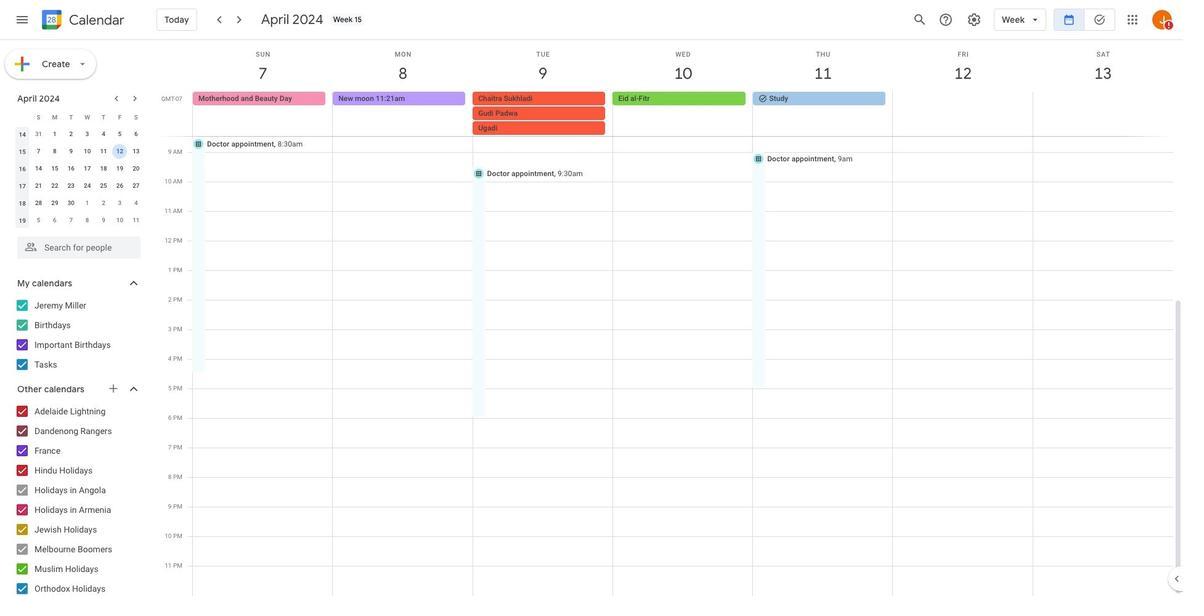 Task type: locate. For each thing, give the bounding box(es) containing it.
cell
[[473, 92, 613, 136], [893, 92, 1033, 136], [1033, 92, 1173, 136], [112, 143, 128, 160]]

None search field
[[0, 232, 153, 259]]

13 element
[[129, 144, 143, 159]]

24 element
[[80, 179, 95, 193]]

may 6 element
[[47, 213, 62, 228]]

main drawer image
[[15, 12, 30, 27]]

heading
[[67, 13, 124, 27]]

may 3 element
[[112, 196, 127, 211]]

18 element
[[96, 161, 111, 176]]

28 element
[[31, 196, 46, 211]]

7 element
[[31, 144, 46, 159]]

Search for people text field
[[25, 237, 133, 259]]

may 9 element
[[96, 213, 111, 228]]

row group
[[14, 126, 144, 229]]

29 element
[[47, 196, 62, 211]]

may 1 element
[[80, 196, 95, 211]]

21 element
[[31, 179, 46, 193]]

16 element
[[64, 161, 78, 176]]

march 31 element
[[31, 127, 46, 142]]

4 element
[[96, 127, 111, 142]]

column header
[[14, 108, 30, 126]]

grid
[[158, 40, 1183, 596]]

may 5 element
[[31, 213, 46, 228]]

6 element
[[129, 127, 143, 142]]

8 element
[[47, 144, 62, 159]]

may 4 element
[[129, 196, 143, 211]]

row
[[187, 92, 1183, 136], [14, 108, 144, 126], [14, 126, 144, 143], [14, 143, 144, 160], [14, 160, 144, 177], [14, 177, 144, 195], [14, 195, 144, 212], [14, 212, 144, 229]]

27 element
[[129, 179, 143, 193]]

15 element
[[47, 161, 62, 176]]

may 11 element
[[129, 213, 143, 228]]

row group inside april 2024 grid
[[14, 126, 144, 229]]

12 element
[[112, 144, 127, 159]]

9 element
[[64, 144, 78, 159]]

column header inside april 2024 grid
[[14, 108, 30, 126]]

2 element
[[64, 127, 78, 142]]

22 element
[[47, 179, 62, 193]]



Task type: vqa. For each thing, say whether or not it's contained in the screenshot.
The "21" element
yes



Task type: describe. For each thing, give the bounding box(es) containing it.
5 element
[[112, 127, 127, 142]]

14 element
[[31, 161, 46, 176]]

april 2024 grid
[[12, 108, 144, 229]]

3 element
[[80, 127, 95, 142]]

may 2 element
[[96, 196, 111, 211]]

19 element
[[112, 161, 127, 176]]

20 element
[[129, 161, 143, 176]]

cell inside april 2024 grid
[[112, 143, 128, 160]]

1 element
[[47, 127, 62, 142]]

other calendars list
[[2, 402, 153, 596]]

calendar element
[[39, 7, 124, 35]]

may 10 element
[[112, 213, 127, 228]]

26 element
[[112, 179, 127, 193]]

11 element
[[96, 144, 111, 159]]

10 element
[[80, 144, 95, 159]]

add other calendars image
[[107, 383, 120, 395]]

heading inside calendar element
[[67, 13, 124, 27]]

23 element
[[64, 179, 78, 193]]

my calendars list
[[2, 296, 153, 375]]

30 element
[[64, 196, 78, 211]]

17 element
[[80, 161, 95, 176]]

may 7 element
[[64, 213, 78, 228]]

25 element
[[96, 179, 111, 193]]

may 8 element
[[80, 213, 95, 228]]

settings menu image
[[967, 12, 982, 27]]



